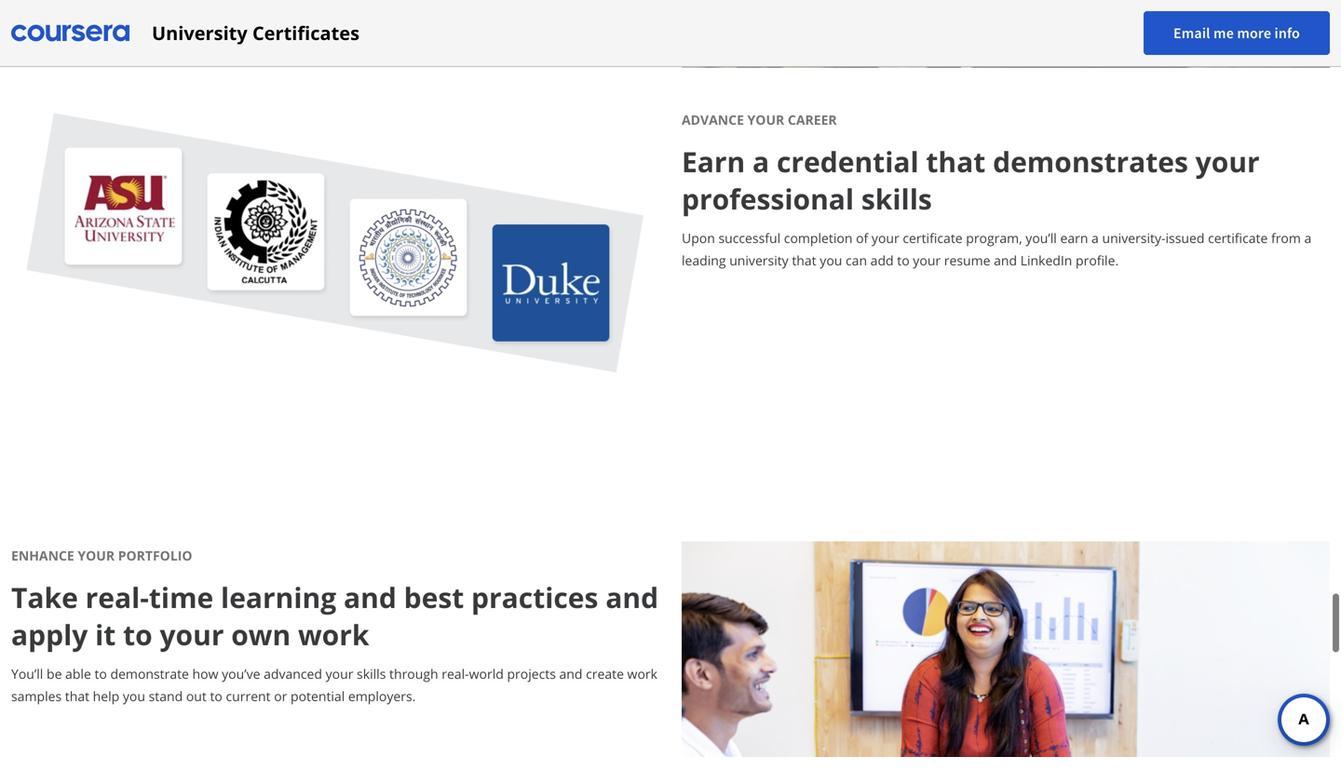 Task type: vqa. For each thing, say whether or not it's contained in the screenshot.
certificate
yes



Task type: locate. For each thing, give the bounding box(es) containing it.
world
[[469, 665, 504, 683]]

1 vertical spatial that
[[792, 252, 817, 269]]

projects
[[507, 665, 556, 683]]

and left create
[[560, 665, 583, 683]]

and
[[994, 252, 1018, 269], [344, 579, 397, 617], [606, 579, 659, 617], [560, 665, 583, 683]]

1 horizontal spatial you
[[820, 252, 843, 269]]

certificates
[[252, 20, 360, 46]]

real-
[[85, 579, 149, 617], [442, 665, 469, 683]]

and inside the upon successful completion of your certificate program, you'll earn a university-issued certificate from a leading university that you can add to your resume and linkedin profile.
[[994, 252, 1018, 269]]

upon successful completion of your certificate program, you'll earn a university-issued certificate from a leading university that you can add to your resume and linkedin profile.
[[682, 229, 1312, 269]]

to right the add
[[898, 252, 910, 269]]

how
[[192, 665, 219, 683]]

1 horizontal spatial skills
[[862, 180, 933, 218]]

your up how
[[160, 616, 224, 654]]

0 vertical spatial you
[[820, 252, 843, 269]]

real- right through
[[442, 665, 469, 683]]

2 horizontal spatial a
[[1305, 229, 1312, 247]]

certificate up resume
[[903, 229, 963, 247]]

a right from
[[1305, 229, 1312, 247]]

professional
[[682, 180, 855, 218]]

0 vertical spatial that
[[927, 143, 986, 181]]

a down advance your career
[[753, 143, 770, 181]]

able
[[65, 665, 91, 683]]

demonstrates
[[993, 143, 1189, 181]]

1 horizontal spatial a
[[1092, 229, 1099, 247]]

to
[[898, 252, 910, 269], [123, 616, 153, 654], [95, 665, 107, 683], [210, 688, 223, 705]]

work inside you'll be able to demonstrate how you've advanced  your skills through real-world projects and create work samples that help you stand out to current or potential employers.
[[628, 665, 658, 683]]

samples
[[11, 688, 62, 705]]

0 horizontal spatial certificate
[[903, 229, 963, 247]]

work
[[298, 616, 369, 654], [628, 665, 658, 683]]

skills inside earn a credential that demonstrates your professional skills
[[862, 180, 933, 218]]

that down completion on the right of the page
[[792, 252, 817, 269]]

your up issued at the top of the page
[[1196, 143, 1260, 181]]

it
[[95, 616, 116, 654]]

a
[[753, 143, 770, 181], [1092, 229, 1099, 247], [1305, 229, 1312, 247]]

take
[[11, 579, 78, 617]]

a inside earn a credential that demonstrates your professional skills
[[753, 143, 770, 181]]

linkedin
[[1021, 252, 1073, 269]]

0 horizontal spatial real-
[[85, 579, 149, 617]]

that up program,
[[927, 143, 986, 181]]

to right it
[[123, 616, 153, 654]]

skills up employers.
[[357, 665, 386, 683]]

certificate left from
[[1209, 229, 1269, 247]]

email me more info button
[[1144, 11, 1331, 55]]

add
[[871, 252, 894, 269]]

your
[[748, 111, 785, 129], [1196, 143, 1260, 181], [872, 229, 900, 247], [913, 252, 941, 269], [78, 547, 115, 565], [160, 616, 224, 654], [326, 665, 354, 683]]

work inside take real-time learning and best practices and apply it to your own work
[[298, 616, 369, 654]]

completion
[[784, 229, 853, 247]]

to right out
[[210, 688, 223, 705]]

earn
[[1061, 229, 1089, 247]]

certificate
[[903, 229, 963, 247], [1209, 229, 1269, 247]]

issued
[[1166, 229, 1205, 247]]

your up potential
[[326, 665, 354, 683]]

work right create
[[628, 665, 658, 683]]

employers.
[[348, 688, 416, 705]]

2 horizontal spatial that
[[927, 143, 986, 181]]

real- down enhance your portfolio
[[85, 579, 149, 617]]

email
[[1174, 24, 1211, 42]]

and inside you'll be able to demonstrate how you've advanced  your skills through real-world projects and create work samples that help you stand out to current or potential employers.
[[560, 665, 583, 683]]

your up the add
[[872, 229, 900, 247]]

0 horizontal spatial a
[[753, 143, 770, 181]]

0 vertical spatial skills
[[862, 180, 933, 218]]

1 vertical spatial real-
[[442, 665, 469, 683]]

profile.
[[1076, 252, 1119, 269]]

0 horizontal spatial work
[[298, 616, 369, 654]]

real- inside take real-time learning and best practices and apply it to your own work
[[85, 579, 149, 617]]

0 horizontal spatial skills
[[357, 665, 386, 683]]

real- inside you'll be able to demonstrate how you've advanced  your skills through real-world projects and create work samples that help you stand out to current or potential employers.
[[442, 665, 469, 683]]

1 vertical spatial you
[[123, 688, 145, 705]]

enhance your portfolio
[[11, 547, 192, 565]]

you down demonstrate
[[123, 688, 145, 705]]

1 horizontal spatial that
[[792, 252, 817, 269]]

that inside earn a credential that demonstrates your professional skills
[[927, 143, 986, 181]]

1 horizontal spatial work
[[628, 665, 658, 683]]

that down the able
[[65, 688, 89, 705]]

me
[[1214, 24, 1235, 42]]

work up you'll be able to demonstrate how you've advanced  your skills through real-world projects and create work samples that help you stand out to current or potential employers.
[[298, 616, 369, 654]]

coursera image
[[11, 18, 130, 48]]

potential
[[291, 688, 345, 705]]

portfolio
[[118, 547, 192, 565]]

2 vertical spatial that
[[65, 688, 89, 705]]

practices
[[472, 579, 599, 617]]

1 vertical spatial work
[[628, 665, 658, 683]]

skills up of
[[862, 180, 933, 218]]

0 vertical spatial work
[[298, 616, 369, 654]]

create
[[586, 665, 624, 683]]

chat with us image
[[1290, 705, 1319, 735]]

skills
[[862, 180, 933, 218], [357, 665, 386, 683]]

your left resume
[[913, 252, 941, 269]]

1 horizontal spatial real-
[[442, 665, 469, 683]]

0 horizontal spatial that
[[65, 688, 89, 705]]

you inside you'll be able to demonstrate how you've advanced  your skills through real-world projects and create work samples that help you stand out to current or potential employers.
[[123, 688, 145, 705]]

be
[[47, 665, 62, 683]]

you left can
[[820, 252, 843, 269]]

advanced
[[264, 665, 322, 683]]

you'll
[[1026, 229, 1057, 247]]

2 certificate from the left
[[1209, 229, 1269, 247]]

your inside take real-time learning and best practices and apply it to your own work
[[160, 616, 224, 654]]

that
[[927, 143, 986, 181], [792, 252, 817, 269], [65, 688, 89, 705]]

0 vertical spatial real-
[[85, 579, 149, 617]]

of
[[856, 229, 869, 247]]

and left best
[[344, 579, 397, 617]]

your inside you'll be able to demonstrate how you've advanced  your skills through real-world projects and create work samples that help you stand out to current or potential employers.
[[326, 665, 354, 683]]

to inside take real-time learning and best practices and apply it to your own work
[[123, 616, 153, 654]]

resume
[[945, 252, 991, 269]]

demonstrate
[[110, 665, 189, 683]]

and down program,
[[994, 252, 1018, 269]]

a right earn
[[1092, 229, 1099, 247]]

0 horizontal spatial you
[[123, 688, 145, 705]]

1 vertical spatial skills
[[357, 665, 386, 683]]

can
[[846, 252, 868, 269]]

1 horizontal spatial certificate
[[1209, 229, 1269, 247]]

you
[[820, 252, 843, 269], [123, 688, 145, 705]]



Task type: describe. For each thing, give the bounding box(es) containing it.
time
[[149, 579, 214, 617]]

that inside you'll be able to demonstrate how you've advanced  your skills through real-world projects and create work samples that help you stand out to current or potential employers.
[[65, 688, 89, 705]]

earn
[[682, 143, 746, 181]]

skills inside you'll be able to demonstrate how you've advanced  your skills through real-world projects and create work samples that help you stand out to current or potential employers.
[[357, 665, 386, 683]]

upon
[[682, 229, 715, 247]]

help
[[93, 688, 120, 705]]

best
[[404, 579, 464, 617]]

out
[[186, 688, 207, 705]]

email me more info
[[1174, 24, 1301, 42]]

leading
[[682, 252, 726, 269]]

apply
[[11, 616, 88, 654]]

info
[[1275, 24, 1301, 42]]

your right enhance
[[78, 547, 115, 565]]

enhance
[[11, 547, 74, 565]]

your left career
[[748, 111, 785, 129]]

advance
[[682, 111, 744, 129]]

earn a credential that demonstrates your professional skills
[[682, 143, 1260, 218]]

program,
[[967, 229, 1023, 247]]

career
[[788, 111, 837, 129]]

more
[[1238, 24, 1272, 42]]

you'll be able to demonstrate how you've advanced  your skills through real-world projects and create work samples that help you stand out to current or potential employers.
[[11, 665, 658, 705]]

own
[[231, 616, 291, 654]]

and up create
[[606, 579, 659, 617]]

credential
[[777, 143, 919, 181]]

from
[[1272, 229, 1302, 247]]

that inside the upon successful completion of your certificate program, you'll earn a university-issued certificate from a leading university that you can add to your resume and linkedin profile.
[[792, 252, 817, 269]]

successful
[[719, 229, 781, 247]]

university
[[152, 20, 248, 46]]

to inside the upon successful completion of your certificate program, you'll earn a university-issued certificate from a leading university that you can add to your resume and linkedin profile.
[[898, 252, 910, 269]]

learning
[[221, 579, 337, 617]]

to right the able
[[95, 665, 107, 683]]

advance your career
[[682, 111, 837, 129]]

university certificates
[[152, 20, 360, 46]]

through
[[390, 665, 439, 683]]

stand
[[149, 688, 183, 705]]

your inside earn a credential that demonstrates your professional skills
[[1196, 143, 1260, 181]]

you've
[[222, 665, 260, 683]]

or
[[274, 688, 287, 705]]

university-
[[1103, 229, 1166, 247]]

you inside the upon successful completion of your certificate program, you'll earn a university-issued certificate from a leading university that you can add to your resume and linkedin profile.
[[820, 252, 843, 269]]

university
[[730, 252, 789, 269]]

1 certificate from the left
[[903, 229, 963, 247]]

current
[[226, 688, 271, 705]]

you'll
[[11, 665, 43, 683]]

take real-time learning and best practices and apply it to your own work
[[11, 579, 659, 654]]



